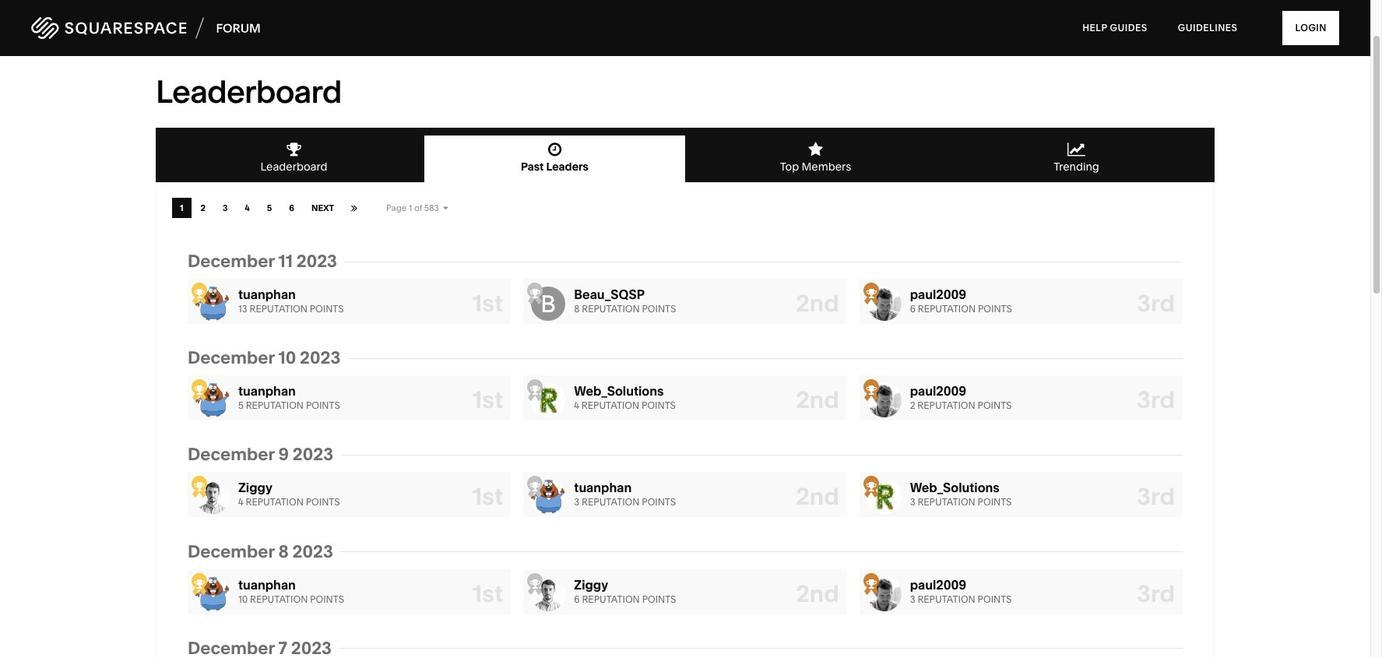 Task type: locate. For each thing, give the bounding box(es) containing it.
reputation inside web_solutions 4 reputation points
[[582, 400, 640, 411]]

reputation inside web_solutions 3 reputation points
[[918, 496, 976, 508]]

8
[[574, 303, 580, 315], [278, 541, 289, 562]]

reputation inside paul2009 3 reputation points
[[918, 593, 976, 605]]

points for ziggy 4 reputation points
[[306, 496, 340, 508]]

2 vertical spatial leaderboard
[[261, 160, 327, 174]]

paul2009 inside paul2009 2 reputation points
[[910, 383, 967, 399]]

10 for tuanphan
[[238, 593, 248, 605]]

1 horizontal spatial 4
[[245, 203, 250, 213]]

4 left 5 link
[[245, 203, 250, 213]]

december up 13 at the left top of the page
[[188, 251, 275, 272]]

tuanphan image left 13 at the left top of the page
[[195, 287, 230, 321]]

paul2009 link
[[910, 287, 967, 302], [910, 383, 967, 399], [910, 577, 967, 592]]

1 horizontal spatial 2
[[910, 400, 915, 411]]

web_solutions link right web_solutions image
[[574, 383, 664, 399]]

1 vertical spatial web_solutions link
[[910, 480, 1000, 496]]

2 vertical spatial paul2009 link
[[910, 577, 967, 592]]

0 vertical spatial leaderboard link
[[202, 23, 276, 35]]

5
[[267, 203, 272, 213], [238, 400, 244, 411]]

help guides link
[[1069, 8, 1162, 48]]

0 vertical spatial web_solutions
[[574, 383, 664, 399]]

page
[[386, 203, 407, 213]]

1 tuanphan image from the top
[[195, 287, 230, 321]]

0 vertical spatial 8
[[574, 303, 580, 315]]

reputation for tuanphan 5 reputation points
[[246, 400, 304, 411]]

1 vertical spatial paul2009 image
[[867, 383, 902, 418]]

2 vertical spatial 4
[[238, 496, 244, 508]]

december down 13 at the left top of the page
[[188, 348, 275, 369]]

points inside web_solutions 3 reputation points
[[978, 496, 1012, 508]]

tuanphan image down december 8 2023 link
[[195, 577, 230, 611]]

2023 up tuanphan 10 reputation points
[[293, 541, 333, 562]]

ziggy image
[[195, 480, 230, 514]]

1
[[180, 203, 183, 213], [409, 203, 412, 213]]

3 for paul2009
[[910, 593, 916, 605]]

2 vertical spatial paul2009
[[910, 577, 967, 592]]

caret down image
[[443, 204, 448, 213]]

tuanphan inside 'tuanphan 5 reputation points'
[[238, 383, 296, 399]]

ziggy right ziggy image
[[574, 577, 608, 592]]

points inside web_solutions 4 reputation points
[[642, 400, 676, 411]]

reputation inside beau_sqsp 8 reputation points
[[582, 303, 640, 315]]

next
[[311, 203, 334, 213]]

ziggy for ziggy 4 reputation points
[[238, 480, 272, 496]]

points for ziggy 6 reputation points
[[642, 593, 676, 605]]

help guides
[[1083, 22, 1148, 33]]

paul2009 image left paul2009 2 reputation points at the bottom right of page
[[867, 383, 902, 418]]

2 horizontal spatial 4
[[574, 400, 579, 411]]

tuanphan image for tuanphan 10 reputation points
[[195, 577, 230, 611]]

paul2009 image left paul2009 6 reputation points
[[867, 287, 902, 321]]

paul2009 2 reputation points
[[910, 383, 1012, 411]]

1 vertical spatial tuanphan image
[[195, 383, 230, 418]]

points inside paul2009 2 reputation points
[[978, 400, 1012, 411]]

december up ziggy icon
[[188, 444, 275, 465]]

home link
[[156, 21, 202, 38]]

web_solutions link for web_solutions 4 reputation points
[[574, 383, 664, 399]]

1 vertical spatial ziggy link
[[574, 577, 608, 592]]

0 horizontal spatial 1
[[180, 203, 183, 213]]

ziggy image
[[531, 577, 566, 611]]

leaderboard link up 6 link
[[164, 136, 424, 182]]

2 horizontal spatial 6
[[910, 303, 916, 315]]

ziggy 4 reputation points
[[238, 480, 340, 508]]

top members
[[780, 160, 851, 174]]

1 vertical spatial web_solutions
[[910, 480, 1000, 496]]

points inside paul2009 6 reputation points
[[978, 303, 1012, 315]]

tuanphan
[[238, 287, 296, 302], [238, 383, 296, 399], [574, 480, 632, 496], [238, 577, 296, 592]]

5 down december 10 2023 link
[[238, 400, 244, 411]]

0 horizontal spatial web_solutions link
[[574, 383, 664, 399]]

web_solutions
[[574, 383, 664, 399], [910, 480, 1000, 496]]

web_solutions for web_solutions 3 reputation points
[[910, 480, 1000, 496]]

0 vertical spatial paul2009 image
[[867, 287, 902, 321]]

web_solutions inside web_solutions 3 reputation points
[[910, 480, 1000, 496]]

2023 right 9
[[293, 444, 333, 465]]

paul2009 image
[[867, 287, 902, 321], [867, 383, 902, 418], [867, 577, 902, 611]]

reputation inside paul2009 2 reputation points
[[918, 400, 976, 411]]

8 up tuanphan 10 reputation points
[[278, 541, 289, 562]]

december 8 2023 link
[[188, 541, 333, 563]]

trophy image for tuanphan 5 reputation points
[[195, 385, 205, 396]]

points inside tuanphan 3 reputation points
[[642, 496, 676, 508]]

ziggy for ziggy 6 reputation points
[[574, 577, 608, 592]]

0 horizontal spatial 8
[[278, 541, 289, 562]]

10 up 'tuanphan 5 reputation points'
[[278, 348, 296, 369]]

tuanphan for december 11 2023
[[238, 287, 296, 302]]

trophy image for ziggy 4 reputation points
[[195, 482, 205, 493]]

reputation for web_solutions 4 reputation points
[[582, 400, 640, 411]]

1 left 2 link
[[180, 203, 183, 213]]

0 horizontal spatial ziggy
[[238, 480, 272, 496]]

web_solutions 4 reputation points
[[574, 383, 676, 411]]

points inside tuanphan 13 reputation points
[[310, 303, 344, 315]]

reputation for paul2009 3 reputation points
[[918, 593, 976, 605]]

1 vertical spatial 4
[[574, 400, 579, 411]]

3 paul2009 from the top
[[910, 577, 967, 592]]

web_solutions link for web_solutions 3 reputation points
[[910, 480, 1000, 496]]

2023 for december 9 2023
[[293, 444, 333, 465]]

10 down december 8 2023 link
[[238, 593, 248, 605]]

ziggy down 'december 9 2023' link
[[238, 480, 272, 496]]

paul2009 inside paul2009 6 reputation points
[[910, 287, 967, 302]]

points inside ziggy 6 reputation points
[[642, 593, 676, 605]]

tuanphan image
[[195, 287, 230, 321], [195, 383, 230, 418]]

2023 for december 8 2023
[[293, 541, 333, 562]]

1 vertical spatial 8
[[278, 541, 289, 562]]

ziggy
[[238, 480, 272, 496], [574, 577, 608, 592]]

1 horizontal spatial 5
[[267, 203, 272, 213]]

ziggy link for ziggy 6 reputation points
[[574, 577, 608, 592]]

1 paul2009 link from the top
[[910, 287, 967, 302]]

1 vertical spatial 10
[[238, 593, 248, 605]]

reputation for paul2009 2 reputation points
[[918, 400, 976, 411]]

december 10 2023 link
[[188, 348, 341, 369]]

points inside beau_sqsp 8 reputation points
[[642, 303, 676, 315]]

trophy image
[[530, 288, 541, 299], [866, 288, 876, 299], [530, 385, 541, 396], [195, 482, 205, 493], [530, 578, 541, 589], [866, 578, 876, 589]]

web_solutions right web_solutions image
[[574, 383, 664, 399]]

1 vertical spatial 2
[[910, 400, 915, 411]]

0 vertical spatial tuanphan image
[[531, 480, 566, 514]]

3
[[223, 203, 228, 213], [574, 496, 580, 508], [910, 496, 916, 508], [910, 593, 916, 605]]

tuanphan image
[[531, 480, 566, 514], [195, 577, 230, 611]]

points inside paul2009 3 reputation points
[[978, 593, 1012, 605]]

1 vertical spatial leaderboard link
[[164, 136, 424, 182]]

reputation inside tuanphan 3 reputation points
[[582, 496, 640, 508]]

paul2009 image left paul2009 3 reputation points
[[867, 577, 902, 611]]

1 horizontal spatial web_solutions link
[[910, 480, 1000, 496]]

ziggy inside ziggy 4 reputation points
[[238, 480, 272, 496]]

2023 right "11" on the top left of page
[[297, 251, 337, 272]]

december 11 2023 link
[[188, 251, 337, 273]]

tuanphan image for tuanphan 3 reputation points
[[531, 480, 566, 514]]

trophy image
[[195, 288, 205, 299], [195, 385, 205, 396], [866, 385, 876, 396], [530, 482, 541, 493], [866, 482, 876, 493], [195, 578, 205, 589]]

6 inside paul2009 6 reputation points
[[910, 303, 916, 315]]

1 vertical spatial paul2009 link
[[910, 383, 967, 399]]

paul2009 inside paul2009 3 reputation points
[[910, 577, 967, 592]]

2 tuanphan image from the top
[[195, 383, 230, 418]]

leaderboard
[[202, 23, 276, 35], [156, 72, 342, 111], [261, 160, 327, 174]]

1 paul2009 from the top
[[910, 287, 967, 302]]

reputation inside paul2009 6 reputation points
[[918, 303, 976, 315]]

page 1 of 583
[[386, 203, 443, 213]]

ziggy link down 'december 9 2023' link
[[238, 480, 272, 496]]

ziggy 6 reputation points
[[574, 577, 676, 605]]

december
[[188, 251, 275, 272], [188, 348, 275, 369], [188, 444, 275, 465], [188, 541, 275, 562]]

reputation inside ziggy 4 reputation points
[[246, 496, 304, 508]]

points for paul2009 2 reputation points
[[978, 400, 1012, 411]]

december for december 10 2023
[[188, 348, 275, 369]]

trophy image for tuanphan 3 reputation points
[[530, 482, 541, 493]]

1 horizontal spatial web_solutions
[[910, 480, 1000, 496]]

4 link
[[237, 198, 258, 218]]

web_solutions image
[[531, 383, 566, 418]]

1 horizontal spatial 1
[[409, 203, 412, 213]]

0 vertical spatial 10
[[278, 348, 296, 369]]

login link
[[1283, 11, 1340, 45]]

next link
[[304, 198, 342, 218]]

tuanphan 13 reputation points
[[238, 287, 344, 315]]

december down ziggy icon
[[188, 541, 275, 562]]

tuanphan image left tuanphan 3 reputation points
[[531, 480, 566, 514]]

1 link
[[172, 198, 191, 218]]

ziggy link for ziggy 4 reputation points
[[238, 480, 272, 496]]

points
[[310, 303, 344, 315], [642, 303, 676, 315], [978, 303, 1012, 315], [306, 400, 340, 411], [642, 400, 676, 411], [978, 400, 1012, 411], [306, 496, 340, 508], [642, 496, 676, 508], [978, 496, 1012, 508], [310, 593, 344, 605], [642, 593, 676, 605], [978, 593, 1012, 605]]

1 horizontal spatial 8
[[574, 303, 580, 315]]

6 inside ziggy 6 reputation points
[[574, 593, 580, 605]]

trophy image for tuanphan 10 reputation points
[[195, 578, 205, 589]]

tuanphan for december 10 2023
[[238, 383, 296, 399]]

2023
[[297, 251, 337, 272], [300, 348, 341, 369], [293, 444, 333, 465], [293, 541, 333, 562]]

10
[[278, 348, 296, 369], [238, 593, 248, 605]]

1 horizontal spatial ziggy link
[[574, 577, 608, 592]]

leaderboard link right home
[[202, 23, 276, 35]]

2023 up 'tuanphan 5 reputation points'
[[300, 348, 341, 369]]

0 horizontal spatial web_solutions
[[574, 383, 664, 399]]

0 vertical spatial ziggy link
[[238, 480, 272, 496]]

4 right ziggy icon
[[238, 496, 244, 508]]

trophy image for paul2009 2 reputation points
[[866, 385, 876, 396]]

web_solutions inside web_solutions 4 reputation points
[[574, 383, 664, 399]]

0 vertical spatial tuanphan image
[[195, 287, 230, 321]]

points inside 'tuanphan 5 reputation points'
[[306, 400, 340, 411]]

0 vertical spatial 2
[[201, 203, 206, 213]]

10 inside tuanphan 10 reputation points
[[238, 593, 248, 605]]

2 paul2009 from the top
[[910, 383, 967, 399]]

paul2009 image for december 10 2023
[[867, 383, 902, 418]]

points for tuanphan 3 reputation points
[[642, 496, 676, 508]]

4 right web_solutions image
[[574, 400, 579, 411]]

beau_sqsp
[[574, 287, 645, 302]]

3 inside web_solutions 3 reputation points
[[910, 496, 916, 508]]

0 horizontal spatial 5
[[238, 400, 244, 411]]

tab list containing leaderboard
[[164, 136, 1207, 182]]

8 inside beau_sqsp 8 reputation points
[[574, 303, 580, 315]]

ziggy link
[[238, 480, 272, 496], [574, 577, 608, 592]]

0 horizontal spatial ziggy link
[[238, 480, 272, 496]]

6 for paul2009
[[910, 303, 916, 315]]

reputation inside 'tuanphan 5 reputation points'
[[246, 400, 304, 411]]

0 vertical spatial paul2009 link
[[910, 287, 967, 302]]

2 december from the top
[[188, 348, 275, 369]]

reputation for tuanphan 13 reputation points
[[250, 303, 308, 315]]

leaderboard link
[[202, 23, 276, 35], [164, 136, 424, 182]]

1 horizontal spatial 10
[[278, 348, 296, 369]]

beau_sqsp link
[[574, 287, 645, 302]]

tuanphan image down december 10 2023 link
[[195, 383, 230, 418]]

4 inside ziggy 4 reputation points
[[238, 496, 244, 508]]

points for tuanphan 10 reputation points
[[310, 593, 344, 605]]

1 vertical spatial tuanphan image
[[195, 577, 230, 611]]

december for december 11 2023
[[188, 251, 275, 272]]

3 paul2009 image from the top
[[867, 577, 902, 611]]

2 paul2009 link from the top
[[910, 383, 967, 399]]

1 december from the top
[[188, 251, 275, 272]]

trophy image for tuanphan 13 reputation points
[[195, 288, 205, 299]]

reputation inside tuanphan 10 reputation points
[[250, 593, 308, 605]]

1 vertical spatial leaderboard
[[156, 72, 342, 111]]

1 horizontal spatial ziggy
[[574, 577, 608, 592]]

points for web_solutions 4 reputation points
[[642, 400, 676, 411]]

tuanphan 5 reputation points
[[238, 383, 340, 411]]

paul2009
[[910, 287, 967, 302], [910, 383, 967, 399], [910, 577, 967, 592]]

3 inside tuanphan 3 reputation points
[[574, 496, 580, 508]]

1 vertical spatial 6
[[910, 303, 916, 315]]

reputation for web_solutions 3 reputation points
[[918, 496, 976, 508]]

8 right 'beau_sqsp' 'icon'
[[574, 303, 580, 315]]

tuanphan link
[[238, 287, 296, 302], [238, 383, 296, 399], [574, 480, 632, 496], [238, 577, 296, 592]]

1 paul2009 image from the top
[[867, 287, 902, 321]]

reputation inside ziggy 6 reputation points
[[582, 593, 640, 605]]

0 vertical spatial ziggy
[[238, 480, 272, 496]]

ziggy inside ziggy 6 reputation points
[[574, 577, 608, 592]]

2 paul2009 image from the top
[[867, 383, 902, 418]]

4
[[245, 203, 250, 213], [574, 400, 579, 411], [238, 496, 244, 508]]

points for beau_sqsp 8 reputation points
[[642, 303, 676, 315]]

home
[[156, 23, 189, 35]]

1 vertical spatial ziggy
[[574, 577, 608, 592]]

paul2009 3 reputation points
[[910, 577, 1012, 605]]

0 horizontal spatial 2
[[201, 203, 206, 213]]

1 horizontal spatial tuanphan image
[[531, 480, 566, 514]]

1 horizontal spatial 6
[[574, 593, 580, 605]]

0 vertical spatial web_solutions link
[[574, 383, 664, 399]]

1 vertical spatial 5
[[238, 400, 244, 411]]

0 horizontal spatial 6
[[289, 203, 294, 213]]

0 horizontal spatial tuanphan image
[[195, 577, 230, 611]]

paul2009 for december 11 2023
[[910, 287, 967, 302]]

4 for web_solutions
[[574, 400, 579, 411]]

6 for ziggy
[[574, 593, 580, 605]]

points inside tuanphan 10 reputation points
[[310, 593, 344, 605]]

ziggy link right ziggy image
[[574, 577, 608, 592]]

december 10 2023
[[188, 348, 341, 369]]

tuanphan inside tuanphan 13 reputation points
[[238, 287, 296, 302]]

0 horizontal spatial 4
[[238, 496, 244, 508]]

reputation for ziggy 6 reputation points
[[582, 593, 640, 605]]

reputation
[[250, 303, 308, 315], [582, 303, 640, 315], [918, 303, 976, 315], [246, 400, 304, 411], [582, 400, 640, 411], [918, 400, 976, 411], [246, 496, 304, 508], [582, 496, 640, 508], [918, 496, 976, 508], [250, 593, 308, 605], [582, 593, 640, 605], [918, 593, 976, 605]]

trophy image for ziggy 6 reputation points
[[530, 578, 541, 589]]

0 horizontal spatial 10
[[238, 593, 248, 605]]

paul2009 image for december 11 2023
[[867, 287, 902, 321]]

web_solutions link right web_solutions icon
[[910, 480, 1000, 496]]

3 paul2009 link from the top
[[910, 577, 967, 592]]

web_solutions link
[[574, 383, 664, 399], [910, 480, 1000, 496]]

2
[[201, 203, 206, 213], [910, 400, 915, 411]]

2 vertical spatial paul2009 image
[[867, 577, 902, 611]]

11
[[278, 251, 293, 272]]

2 vertical spatial 6
[[574, 593, 580, 605]]

5 right 4 link on the left of the page
[[267, 203, 272, 213]]

trending link
[[946, 136, 1207, 182]]

6
[[289, 203, 294, 213], [910, 303, 916, 315], [574, 593, 580, 605]]

1 left the of
[[409, 203, 412, 213]]

tuanphan inside tuanphan 10 reputation points
[[238, 577, 296, 592]]

reputation for paul2009 6 reputation points
[[918, 303, 976, 315]]

december 8 2023
[[188, 541, 333, 562]]

reputation inside tuanphan 13 reputation points
[[250, 303, 308, 315]]

3 december from the top
[[188, 444, 275, 465]]

web_solutions right web_solutions icon
[[910, 480, 1000, 496]]

4 december from the top
[[188, 541, 275, 562]]

3 inside paul2009 3 reputation points
[[910, 593, 916, 605]]

tuanphan 3 reputation points
[[574, 480, 676, 508]]

0 vertical spatial paul2009
[[910, 287, 967, 302]]

december 11 2023
[[188, 251, 337, 272]]

paul2009 image for december 8 2023
[[867, 577, 902, 611]]

points inside ziggy 4 reputation points
[[306, 496, 340, 508]]

0 vertical spatial 4
[[245, 203, 250, 213]]

1 vertical spatial paul2009
[[910, 383, 967, 399]]

0 vertical spatial 6
[[289, 203, 294, 213]]

4 inside web_solutions 4 reputation points
[[574, 400, 579, 411]]

tab list
[[164, 136, 1207, 182]]

6 link
[[281, 198, 302, 218]]



Task type: describe. For each thing, give the bounding box(es) containing it.
december for december 8 2023
[[188, 541, 275, 562]]

top members link
[[685, 136, 946, 182]]

past
[[521, 160, 544, 174]]

points for paul2009 3 reputation points
[[978, 593, 1012, 605]]

december 9 2023 link
[[188, 444, 333, 466]]

tuanphan link for december 11 2023
[[238, 287, 296, 302]]

top
[[780, 160, 799, 174]]

paul2009 for december 8 2023
[[910, 577, 967, 592]]

points for paul2009 6 reputation points
[[978, 303, 1012, 315]]

2 inside paul2009 2 reputation points
[[910, 400, 915, 411]]

3 inside "link"
[[223, 203, 228, 213]]

Search search field
[[998, 12, 1133, 47]]

13
[[238, 303, 247, 315]]

3 link
[[215, 198, 236, 218]]

4 for ziggy
[[238, 496, 244, 508]]

2023 for december 11 2023
[[297, 251, 337, 272]]

trending
[[1054, 160, 1099, 174]]

beau_sqsp image
[[531, 287, 566, 321]]

tuanphan image for december 11 2023
[[195, 287, 230, 321]]

tuanphan inside tuanphan 3 reputation points
[[574, 480, 632, 496]]

beau_sqsp 8 reputation points
[[574, 287, 676, 315]]

trophy image for web_solutions 4 reputation points
[[530, 385, 541, 396]]

tuanphan image for december 10 2023
[[195, 383, 230, 418]]

0 vertical spatial 5
[[267, 203, 272, 213]]

trophy image for web_solutions 3 reputation points
[[866, 482, 876, 493]]

past leaders link
[[424, 136, 685, 182]]

trophy image for beau_sqsp 8 reputation points
[[530, 288, 541, 299]]

december for december 9 2023
[[188, 444, 275, 465]]

login
[[1296, 22, 1327, 33]]

tuanphan 10 reputation points
[[238, 577, 344, 605]]

reputation for tuanphan 10 reputation points
[[250, 593, 308, 605]]

paul2009 link for december 11 2023
[[910, 287, 967, 302]]

2023 for december 10 2023
[[300, 348, 341, 369]]

of
[[414, 203, 422, 213]]

1 1 from the left
[[180, 203, 183, 213]]

points for tuanphan 13 reputation points
[[310, 303, 344, 315]]

tuanphan link for december 10 2023
[[238, 383, 296, 399]]

3 for tuanphan
[[574, 496, 580, 508]]

december 9 2023
[[188, 444, 333, 465]]

5 inside 'tuanphan 5 reputation points'
[[238, 400, 244, 411]]

reputation for tuanphan 3 reputation points
[[582, 496, 640, 508]]

guidelines link
[[1164, 8, 1252, 48]]

trophy image for paul2009 3 reputation points
[[866, 578, 876, 589]]

10 for december
[[278, 348, 296, 369]]

paul2009 link for december 8 2023
[[910, 577, 967, 592]]

reputation for beau_sqsp 8 reputation points
[[582, 303, 640, 315]]

help
[[1083, 22, 1108, 33]]

8 for beau_sqsp
[[574, 303, 580, 315]]

web_solutions for web_solutions 4 reputation points
[[574, 383, 664, 399]]

3 for web_solutions
[[910, 496, 916, 508]]

web_solutions image
[[867, 480, 902, 514]]

guides
[[1110, 22, 1148, 33]]

members
[[802, 160, 851, 174]]

paul2009 link for december 10 2023
[[910, 383, 967, 399]]

5 link
[[259, 198, 280, 218]]

leaders
[[546, 160, 589, 174]]

last page image
[[351, 203, 357, 213]]

squarespace forum image
[[31, 14, 261, 42]]

points for tuanphan 5 reputation points
[[306, 400, 340, 411]]

2 link
[[193, 198, 213, 218]]

0 vertical spatial leaderboard
[[202, 23, 276, 35]]

583
[[424, 203, 439, 213]]

paul2009 for december 10 2023
[[910, 383, 967, 399]]

2 1 from the left
[[409, 203, 412, 213]]

tuanphan link for december 8 2023
[[238, 577, 296, 592]]

trophy image for paul2009 6 reputation points
[[866, 288, 876, 299]]

web_solutions 3 reputation points
[[910, 480, 1012, 508]]

page 1 of 583 link
[[378, 198, 456, 218]]

guidelines
[[1178, 22, 1238, 33]]

reputation for ziggy 4 reputation points
[[246, 496, 304, 508]]

points for web_solutions 3 reputation points
[[978, 496, 1012, 508]]

9
[[278, 444, 289, 465]]

past leaders
[[521, 160, 589, 174]]

8 for december
[[278, 541, 289, 562]]

leaderboard inside tab list
[[261, 160, 327, 174]]

paul2009 6 reputation points
[[910, 287, 1012, 315]]

tuanphan for december 8 2023
[[238, 577, 296, 592]]



Task type: vqa. For each thing, say whether or not it's contained in the screenshot.


